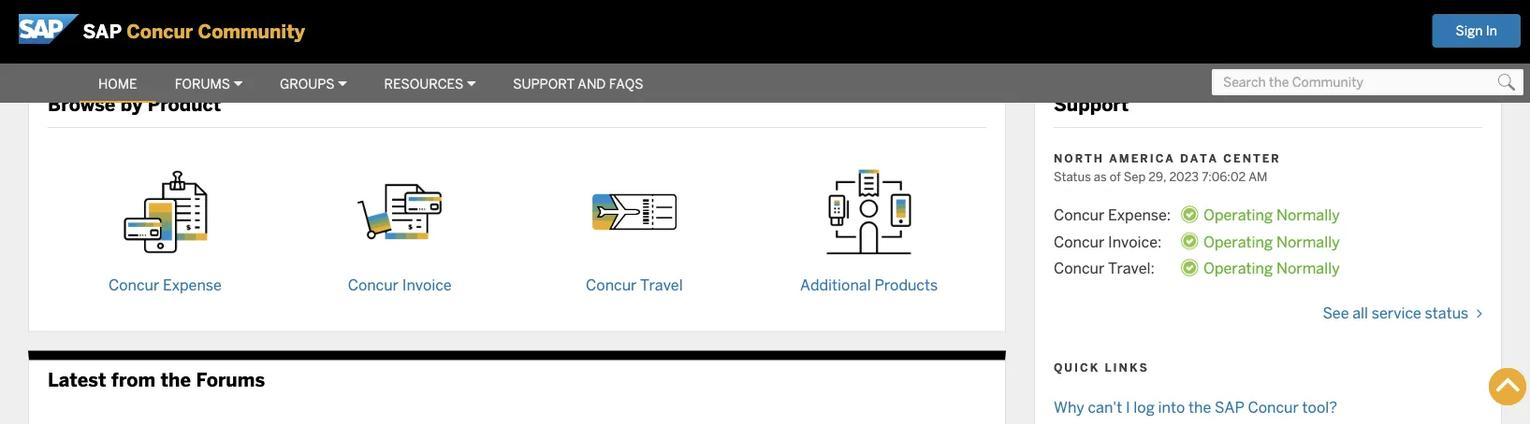 Task type: describe. For each thing, give the bounding box(es) containing it.
concur for concur expense:
[[1054, 206, 1105, 225]]

i
[[1126, 398, 1130, 417]]

operating for concur expense:
[[1204, 206, 1273, 225]]

concur for concur travel
[[586, 276, 637, 295]]

of
[[1110, 169, 1121, 184]]

products
[[875, 276, 938, 295]]

browse by product
[[48, 93, 221, 117]]

product
[[148, 93, 221, 117]]

sep
[[1124, 169, 1146, 184]]

concur expense
[[109, 276, 222, 295]]

concur for concur expense
[[109, 276, 159, 295]]

sap concur community
[[83, 20, 305, 44]]

status
[[1425, 304, 1469, 323]]

why
[[1054, 398, 1085, 417]]

travel
[[640, 276, 683, 295]]

sign
[[1456, 22, 1483, 39]]

links
[[1105, 361, 1149, 376]]

north america data center status as of sep 29, 2023 7:06:02 am
[[1054, 152, 1281, 184]]

and
[[578, 76, 606, 93]]

in
[[1486, 22, 1498, 39]]

concur left tool?
[[1248, 398, 1299, 417]]

Search the Community text field
[[1212, 69, 1524, 95]]

concur for concur invoice
[[348, 276, 399, 295]]

0 horizontal spatial sap
[[83, 20, 122, 44]]

concur invoice
[[348, 276, 452, 295]]

concur expense link
[[48, 152, 282, 299]]

menu bar containing home
[[0, 63, 662, 103]]

resources link
[[366, 67, 495, 101]]

concur travel link
[[517, 152, 752, 299]]

concur travel image
[[592, 194, 677, 231]]

sign in
[[1456, 22, 1498, 39]]

concur travel:
[[1054, 259, 1155, 278]]

operating normally for concur expense:
[[1204, 206, 1340, 225]]

normally for concur invoice:
[[1277, 233, 1340, 252]]

the inside why can't i log into the sap concur tool? link
[[1189, 398, 1212, 417]]

expense:
[[1108, 206, 1171, 225]]

additional products
[[800, 276, 938, 295]]

as
[[1094, 169, 1107, 184]]

concur for concur travel:
[[1054, 259, 1105, 278]]

am
[[1249, 169, 1268, 184]]

0 vertical spatial the
[[161, 368, 191, 393]]

additional
[[800, 276, 871, 295]]



Task type: vqa. For each thing, say whether or not it's contained in the screenshot.
1st THE OPERATING NORMALLY
yes



Task type: locate. For each thing, give the bounding box(es) containing it.
sap right sap "image"
[[83, 20, 122, 44]]

quick
[[1054, 361, 1100, 376]]

operating normally for concur travel:
[[1204, 259, 1340, 278]]

browse
[[48, 93, 116, 117]]

operating
[[1204, 206, 1273, 225], [1204, 233, 1273, 252], [1204, 259, 1273, 278]]

groups link
[[261, 67, 366, 101]]

support for support and faqs
[[513, 76, 575, 93]]

operating normally for concur invoice:
[[1204, 233, 1340, 252]]

from
[[111, 368, 156, 393]]

1 horizontal spatial the
[[1189, 398, 1212, 417]]

support left and
[[513, 76, 575, 93]]

service
[[1372, 304, 1422, 323]]

1 operating normally from the top
[[1204, 206, 1340, 225]]

0 vertical spatial sap
[[83, 20, 122, 44]]

0 horizontal spatial support
[[513, 76, 575, 93]]

support for support
[[1054, 93, 1129, 117]]

3 normally from the top
[[1277, 259, 1340, 278]]

log
[[1134, 398, 1155, 417]]

support and faqs link
[[495, 67, 662, 101]]

quick links
[[1054, 361, 1149, 376]]

invoice
[[402, 276, 452, 295]]

concur left invoice in the left bottom of the page
[[348, 276, 399, 295]]

concur up home
[[127, 20, 193, 44]]

support up north
[[1054, 93, 1129, 117]]

normally for concur travel:
[[1277, 259, 1340, 278]]

0 horizontal spatial the
[[161, 368, 191, 393]]

concur expense:
[[1054, 206, 1171, 225]]

1 normally from the top
[[1277, 206, 1340, 225]]

why can't i log into the sap concur tool?
[[1054, 398, 1338, 417]]

1 horizontal spatial sap
[[1215, 398, 1245, 417]]

normally down center
[[1277, 206, 1340, 225]]

sap image
[[19, 14, 79, 44]]

the right 'into'
[[1189, 398, 1212, 417]]

sap right 'into'
[[1215, 398, 1245, 417]]

tool?
[[1303, 398, 1338, 417]]

2 operating normally from the top
[[1204, 233, 1340, 252]]

normally for concur expense:
[[1277, 206, 1340, 225]]

center
[[1224, 152, 1281, 166]]

concur invoice link
[[282, 152, 517, 299]]

resources
[[384, 76, 464, 93]]

additional products link
[[752, 152, 987, 299]]

2 normally from the top
[[1277, 233, 1340, 252]]

into
[[1158, 398, 1185, 417]]

concur left travel
[[586, 276, 637, 295]]

1 operating from the top
[[1204, 206, 1273, 225]]

3 operating from the top
[[1204, 259, 1273, 278]]

0 vertical spatial forums
[[175, 76, 230, 93]]

1 vertical spatial operating normally
[[1204, 233, 1340, 252]]

expense
[[163, 276, 222, 295]]

why can't i log into the sap concur tool? link
[[1054, 395, 1483, 421]]

normally up see all service status 'link'
[[1277, 233, 1340, 252]]

normally up see
[[1277, 259, 1340, 278]]

latest from the forums
[[48, 368, 265, 393]]

operating normally
[[1204, 206, 1340, 225], [1204, 233, 1340, 252], [1204, 259, 1340, 278]]

2 vertical spatial operating
[[1204, 259, 1273, 278]]

see
[[1323, 304, 1349, 323]]

concur for concur invoice:
[[1054, 233, 1105, 252]]

1 vertical spatial forums
[[196, 368, 265, 393]]

forums
[[175, 76, 230, 93], [196, 368, 265, 393]]

2 operating from the top
[[1204, 233, 1273, 252]]

support
[[513, 76, 575, 93], [1054, 93, 1129, 117]]

concur up concur invoice:
[[1054, 206, 1105, 225]]

1 vertical spatial the
[[1189, 398, 1212, 417]]

home
[[98, 76, 137, 93]]

3 operating normally from the top
[[1204, 259, 1340, 278]]

invoice:
[[1108, 233, 1162, 252]]

normally
[[1277, 206, 1340, 225], [1277, 233, 1340, 252], [1277, 259, 1340, 278]]

2 vertical spatial operating normally
[[1204, 259, 1340, 278]]

additional products image
[[827, 169, 911, 256]]

1 vertical spatial sap
[[1215, 398, 1245, 417]]

None submit
[[1493, 69, 1521, 95]]

2 vertical spatial normally
[[1277, 259, 1340, 278]]

status
[[1054, 169, 1091, 184]]

sign in link
[[1433, 14, 1521, 48]]

north
[[1054, 152, 1105, 166]]

see all service status link
[[1054, 282, 1483, 327]]

concur
[[127, 20, 193, 44], [1054, 206, 1105, 225], [1054, 233, 1105, 252], [1054, 259, 1105, 278], [109, 276, 159, 295], [348, 276, 399, 295], [586, 276, 637, 295], [1248, 398, 1299, 417]]

0 vertical spatial operating
[[1204, 206, 1273, 225]]

community
[[198, 20, 305, 44]]

america
[[1109, 152, 1176, 166]]

0 vertical spatial operating normally
[[1204, 206, 1340, 225]]

operating for concur invoice:
[[1204, 233, 1273, 252]]

concur invoice:
[[1054, 233, 1162, 252]]

latest
[[48, 368, 106, 393]]

menu bar
[[0, 63, 662, 103]]

forums link
[[156, 67, 261, 101]]

travel:
[[1108, 259, 1155, 278]]

operating for concur travel:
[[1204, 259, 1273, 278]]

faqs
[[609, 76, 643, 93]]

0 vertical spatial normally
[[1277, 206, 1340, 225]]

concur down concur invoice:
[[1054, 259, 1105, 278]]

support and faqs
[[513, 76, 643, 93]]

1 vertical spatial normally
[[1277, 233, 1340, 252]]

see all service status
[[1323, 304, 1469, 323]]

sap
[[83, 20, 122, 44], [1215, 398, 1245, 417]]

1 horizontal spatial support
[[1054, 93, 1129, 117]]

concur expense image
[[123, 170, 207, 255]]

the right from
[[161, 368, 191, 393]]

concur left the expense
[[109, 276, 159, 295]]

29,
[[1149, 169, 1167, 184]]

concur up the concur travel:
[[1054, 233, 1105, 252]]

the
[[161, 368, 191, 393], [1189, 398, 1212, 417]]

all
[[1353, 304, 1369, 323]]

can't
[[1088, 398, 1122, 417]]

home link
[[80, 67, 156, 101]]

concur travel
[[586, 276, 683, 295]]

concur invoice image
[[358, 184, 442, 241]]

7:06:02
[[1202, 169, 1246, 184]]

1 vertical spatial operating
[[1204, 233, 1273, 252]]

groups
[[280, 76, 335, 93]]

2023
[[1170, 169, 1199, 184]]

by
[[121, 93, 143, 117]]

data
[[1180, 152, 1219, 166]]



